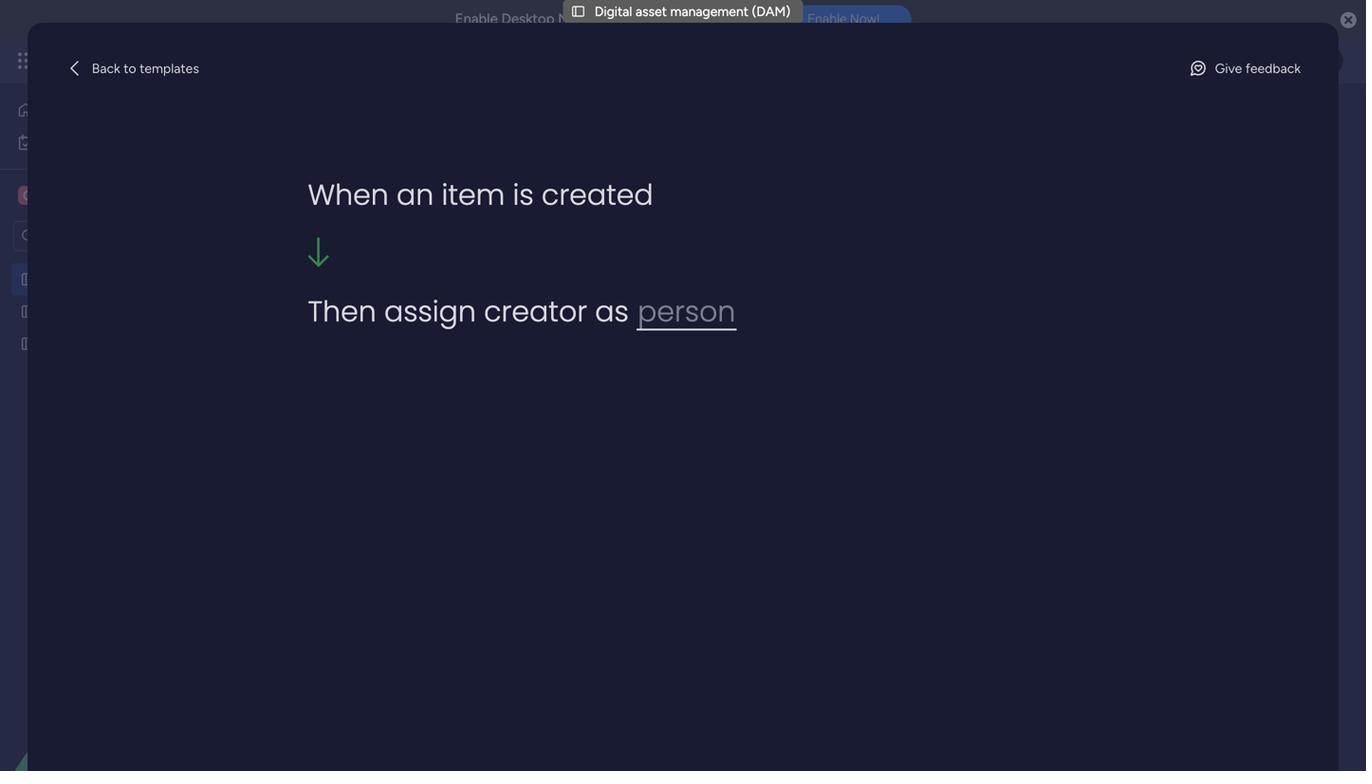 Task type: locate. For each thing, give the bounding box(es) containing it.
Workload field
[[310, 295, 403, 319]]

help image
[[1243, 51, 1262, 70]]

asset
[[636, 3, 667, 19], [326, 228, 358, 245]]

then
[[308, 292, 376, 331]]

management for asset
[[670, 3, 749, 19]]

team workload
[[408, 178, 500, 194]]

main
[[317, 178, 345, 194]]

enable left now!
[[808, 11, 847, 27]]

enable
[[455, 10, 498, 28], [808, 11, 847, 27]]

management
[[670, 3, 749, 19], [191, 50, 295, 71]]

workload right team
[[444, 178, 500, 194]]

management right on
[[670, 3, 749, 19]]

today button
[[594, 291, 647, 323]]

on
[[645, 10, 664, 28]]

1 horizontal spatial asset
[[636, 3, 667, 19]]

asset for new
[[326, 228, 358, 245]]

workload
[[444, 178, 500, 194], [315, 295, 398, 319]]

1 vertical spatial workload
[[315, 295, 398, 319]]

new asset button
[[287, 221, 365, 252]]

give feedback button
[[1181, 53, 1309, 83]]

1 horizontal spatial management
[[670, 3, 749, 19]]

workload down the new asset 'button'
[[315, 295, 398, 319]]

c
[[23, 187, 32, 204]]

back
[[92, 60, 120, 76]]

john smith image
[[1313, 46, 1344, 76]]

digital asset management (dam)
[[595, 3, 791, 19]]

new
[[295, 228, 323, 245]]

2 enable from the left
[[808, 11, 847, 27]]

main table
[[317, 178, 380, 194]]

management right the work
[[191, 50, 295, 71]]

collaborative whiteboard button
[[514, 171, 680, 201]]

enable for enable desktop notifications on this computer
[[455, 10, 498, 28]]

1 vertical spatial management
[[191, 50, 295, 71]]

1 public board image from the top
[[20, 270, 38, 288]]

c button
[[13, 179, 185, 212]]

team workload button
[[394, 171, 514, 201]]

1 horizontal spatial workload
[[444, 178, 500, 194]]

lottie animation image
[[0, 580, 242, 771]]

workload inside button
[[444, 178, 500, 194]]

0 vertical spatial asset
[[636, 3, 667, 19]]

0 horizontal spatial enable
[[455, 10, 498, 28]]

1 enable from the left
[[455, 10, 498, 28]]

enable for enable now!
[[808, 11, 847, 27]]

an
[[397, 175, 434, 215]]

asset right new
[[326, 228, 358, 245]]

computer
[[696, 10, 761, 28]]

1 horizontal spatial enable
[[808, 11, 847, 27]]

feedback
[[1246, 60, 1301, 76]]

0 vertical spatial public board image
[[20, 270, 38, 288]]

0 horizontal spatial asset
[[326, 228, 358, 245]]

1 vertical spatial asset
[[326, 228, 358, 245]]

search everything image
[[1201, 51, 1220, 70]]

monday work management
[[84, 50, 295, 71]]

work
[[153, 50, 187, 71]]

lottie animation element
[[0, 580, 242, 771]]

assign
[[384, 292, 476, 331]]

select product image
[[17, 51, 36, 70]]

is
[[513, 175, 534, 215]]

public board image down public board icon
[[20, 335, 38, 353]]

option
[[0, 262, 242, 266]]

0 horizontal spatial workload
[[315, 295, 398, 319]]

then assign creator as person
[[308, 292, 736, 331]]

main table button
[[287, 171, 394, 201]]

asset inside 'button'
[[326, 228, 358, 245]]

0 horizontal spatial management
[[191, 50, 295, 71]]

public board image
[[20, 270, 38, 288], [20, 335, 38, 353]]

enable left desktop
[[455, 10, 498, 28]]

enable inside button
[[808, 11, 847, 27]]

list box
[[0, 260, 242, 616]]

whiteboard
[[610, 178, 680, 194]]

person
[[638, 292, 736, 331]]

1 vertical spatial public board image
[[20, 335, 38, 353]]

public board image up public board icon
[[20, 270, 38, 288]]

0 vertical spatial management
[[670, 3, 749, 19]]

asset right digital
[[636, 3, 667, 19]]

(dam)
[[752, 3, 791, 19]]

0 vertical spatial workload
[[444, 178, 500, 194]]

new asset
[[295, 228, 358, 245]]



Task type: vqa. For each thing, say whether or not it's contained in the screenshot.
the leftmost the Enable
yes



Task type: describe. For each thing, give the bounding box(es) containing it.
notifications
[[558, 10, 641, 28]]

today
[[603, 299, 639, 315]]

back to templates
[[92, 60, 199, 76]]

management for work
[[191, 50, 295, 71]]

created
[[542, 175, 653, 215]]

item
[[442, 175, 505, 215]]

as
[[595, 292, 629, 331]]

to
[[124, 60, 136, 76]]

this
[[667, 10, 693, 28]]

templates
[[140, 60, 199, 76]]

digital
[[595, 3, 632, 19]]

weeks
[[665, 299, 705, 315]]

monday
[[84, 50, 150, 71]]

workload inside field
[[315, 295, 398, 319]]

now!
[[850, 11, 880, 27]]

give feedback link
[[1181, 53, 1309, 83]]

give feedback
[[1215, 60, 1301, 76]]

collaborative whiteboard
[[528, 178, 680, 194]]

give
[[1215, 60, 1242, 76]]

enable desktop notifications on this computer
[[455, 10, 761, 28]]

creator
[[484, 292, 587, 331]]

public board image
[[20, 303, 38, 321]]

asset for digital
[[636, 3, 667, 19]]

table
[[349, 178, 380, 194]]

enable now! button
[[776, 5, 911, 33]]

collaborative
[[528, 178, 607, 194]]

when an item is created
[[308, 175, 653, 215]]

enable now!
[[808, 11, 880, 27]]

2 public board image from the top
[[20, 335, 38, 353]]

team
[[408, 178, 440, 194]]

dapulse close image
[[1341, 11, 1357, 30]]

desktop
[[501, 10, 555, 28]]

back to templates button
[[58, 53, 207, 83]]

workspace image
[[18, 185, 37, 206]]

when
[[308, 175, 389, 215]]



